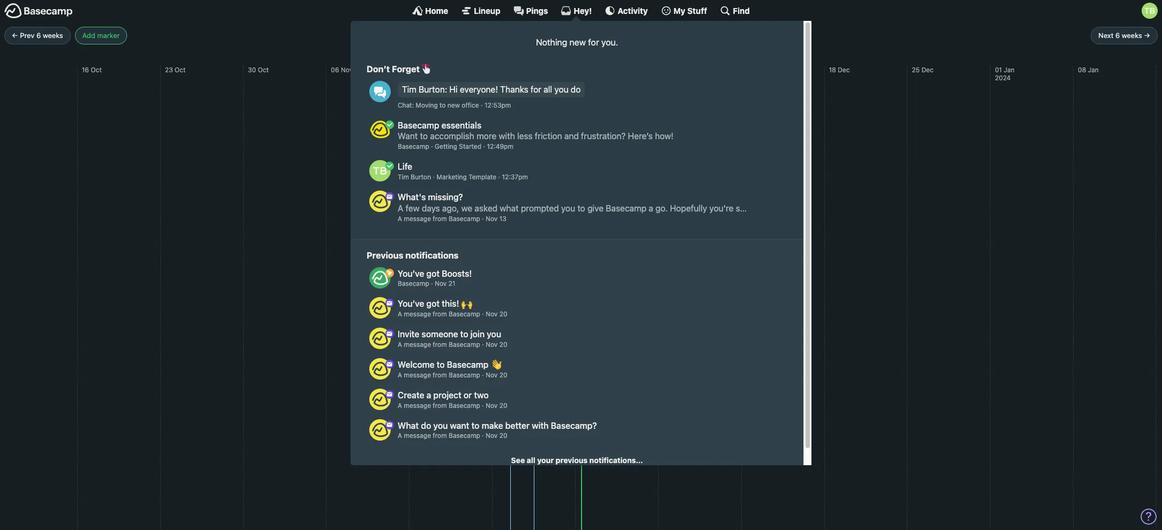 Task type: vqa. For each thing, say whether or not it's contained in the screenshot.


Task type: describe. For each thing, give the bounding box(es) containing it.
my stuff
[[674, 6, 707, 15]]

30
[[248, 66, 256, 74]]

someone
[[422, 330, 458, 340]]

this!
[[442, 299, 459, 309]]

oct for 23 oct
[[175, 66, 186, 74]]

two
[[474, 391, 489, 400]]

create
[[398, 391, 424, 400]]

don't forget
[[367, 64, 422, 74]]

don't
[[367, 64, 390, 74]]

tim burton image
[[1142, 3, 1158, 19]]

basecamp inside "you've got this! 🙌 a message from basecamp nov 20"
[[449, 311, 480, 319]]

2 6 from the left
[[1116, 31, 1120, 39]]

my
[[674, 6, 686, 15]]

basecamp image for what's missing?
[[369, 191, 391, 212]]

16 oct
[[82, 66, 102, 74]]

message inside "what do you want to make better with basecamp? a message from basecamp nov 20"
[[404, 432, 431, 440]]

better
[[505, 421, 530, 431]]

from inside welcome to basecamp 👋 a message from basecamp nov 20
[[433, 371, 447, 380]]

you.
[[602, 37, 618, 47]]

nov 20 element for 🙌
[[486, 311, 507, 319]]

nov inside "you've got this! 🙌 a message from basecamp nov 20"
[[486, 311, 498, 319]]

basecamp inside "what do you want to make better with basecamp? a message from basecamp nov 20"
[[449, 432, 480, 440]]

06
[[331, 66, 339, 74]]

todolist image
[[385, 120, 394, 129]]

onboarding image for what's missing?
[[385, 193, 394, 201]]

basecamp inside the create a project or two a message from basecamp nov 20
[[449, 402, 480, 410]]

invite someone to join you a message from basecamp nov 20
[[398, 330, 507, 349]]

marketing
[[437, 173, 467, 181]]

or
[[464, 391, 472, 400]]

a inside invite someone to join you a message from basecamp nov 20
[[398, 341, 402, 349]]

here's
[[628, 132, 653, 141]]

nov inside you've got boosts! basecamp nov 21
[[435, 280, 447, 288]]

with inside "what do you want to make better with basecamp? a message from basecamp nov 20"
[[532, 421, 549, 431]]

prev
[[20, 31, 34, 39]]

template
[[469, 173, 497, 181]]

with inside the basecamp essentials want to accomplish more with less friction and frustration? here's how! basecamp getting started 12:49pm
[[499, 132, 515, 141]]

0 vertical spatial tim
[[402, 85, 417, 94]]

thanks
[[500, 85, 529, 94]]

nov up burton:
[[423, 66, 435, 74]]

a inside the create a project or two a message from basecamp nov 20
[[398, 402, 402, 410]]

onboarding image for create a project or two
[[385, 391, 394, 399]]

20 inside invite someone to join you a message from basecamp nov 20
[[500, 341, 507, 349]]

pings button
[[513, 5, 548, 16]]

basecamp image for basecamp essentials
[[369, 119, 391, 140]]

do inside "what do you want to make better with basecamp? a message from basecamp nov 20"
[[421, 421, 431, 431]]

1 vertical spatial new
[[448, 101, 460, 109]]

stuff
[[688, 6, 707, 15]]

you inside "what do you want to make better with basecamp? a message from basecamp nov 20"
[[433, 421, 448, 431]]

you've for you've got this! 🙌
[[398, 299, 424, 309]]

nov 20 element for join
[[486, 341, 507, 349]]

friction
[[535, 132, 562, 141]]

next
[[1099, 31, 1114, 39]]

06 nov
[[331, 66, 353, 74]]

jan for 08 jan
[[1088, 66, 1099, 74]]

basecamp image for create a project or two
[[369, 389, 391, 411]]

12:49pm element
[[487, 143, 514, 151]]

20 inside "you've got this! 🙌 a message from basecamp nov 20"
[[500, 311, 507, 319]]

12:37pm element
[[502, 173, 528, 181]]

hi
[[450, 85, 458, 94]]

25 dec
[[912, 66, 934, 74]]

burton:
[[419, 85, 447, 94]]

–
[[576, 85, 580, 93]]

12:37pm
[[502, 173, 528, 181]]

pings
[[526, 6, 548, 15]]

todo image
[[385, 162, 394, 171]]

make
[[482, 421, 503, 431]]

1 weeks from the left
[[43, 31, 63, 39]]

1 message from the top
[[404, 215, 431, 223]]

you've got this! 🙌 a message from basecamp nov 20
[[398, 299, 507, 319]]

message inside the create a project or two a message from basecamp nov 20
[[404, 402, 431, 410]]

see all your previous notifications… link
[[511, 456, 643, 465]]

next 6 weeks →
[[1099, 31, 1151, 39]]

23
[[165, 66, 173, 74]]

nov inside invite someone to join you a message from basecamp nov 20
[[486, 341, 498, 349]]

activity link
[[605, 5, 648, 16]]

onboarding image for invite someone to join you
[[385, 330, 394, 338]]

nov down template at the left of the page
[[486, 215, 498, 223]]

got for this!
[[426, 299, 440, 309]]

basecamp essentials want to accomplish more with less friction and frustration? here's how! basecamp getting started 12:49pm
[[398, 120, 674, 151]]

activity
[[618, 6, 648, 15]]

what's missing?
[[398, 193, 463, 202]]

what do you want to make better with basecamp? a message from basecamp nov 20
[[398, 421, 597, 440]]

nothing new for you.
[[536, 37, 618, 47]]

you've got boosts! basecamp nov 21
[[398, 269, 472, 288]]

18 dec
[[829, 66, 850, 74]]

01 inside 01 jan 2024
[[995, 66, 1002, 74]]

tim burton: hi everyone! thanks for all you do
[[402, 85, 581, 94]]

0 horizontal spatial 01
[[581, 85, 588, 93]]

find button
[[720, 5, 750, 16]]

moving
[[416, 101, 438, 109]]

how!
[[655, 132, 674, 141]]

what
[[398, 421, 419, 431]]

missing?
[[428, 193, 463, 202]]

nov inside welcome to basecamp 👋 a message from basecamp nov 20
[[486, 371, 498, 380]]

project
[[433, 391, 462, 400]]

29
[[553, 85, 561, 93]]

burton
[[411, 173, 431, 181]]

30 oct
[[248, 66, 269, 74]]

nov inside the create a project or two a message from basecamp nov 20
[[486, 402, 498, 410]]

a inside "what do you want to make better with basecamp? a message from basecamp nov 20"
[[398, 432, 402, 440]]

0 vertical spatial for
[[588, 37, 599, 47]]

nov right 06
[[341, 66, 353, 74]]

onboarding image
[[385, 421, 394, 430]]

21
[[449, 280, 455, 288]]

← prev 6 weeks
[[12, 31, 63, 39]]

01 jan 2024
[[995, 66, 1015, 82]]

today
[[543, 30, 568, 40]]

life
[[398, 162, 412, 172]]

add marker link
[[75, 27, 127, 44]]



Task type: locate. For each thing, give the bounding box(es) containing it.
to
[[440, 101, 446, 109], [420, 132, 428, 141], [460, 330, 468, 340], [437, 360, 445, 370], [472, 421, 480, 431]]

all left the 29 on the left
[[544, 85, 552, 94]]

lineup link
[[461, 5, 501, 16]]

1 vertical spatial with
[[532, 421, 549, 431]]

do right the 29 on the left
[[571, 85, 581, 94]]

oct for 16 oct
[[91, 66, 102, 74]]

3 basecamp image from the top
[[369, 267, 391, 289]]

a down welcome
[[398, 371, 402, 380]]

0 horizontal spatial jan
[[1004, 66, 1015, 74]]

all
[[544, 85, 552, 94], [527, 456, 535, 465]]

6
[[36, 31, 41, 39], [1116, 31, 1120, 39]]

for
[[588, 37, 599, 47], [531, 85, 542, 94]]

a message from basecamp nov 13
[[398, 215, 507, 223]]

frustration?
[[581, 132, 626, 141]]

0 horizontal spatial dec
[[589, 85, 601, 93]]

1 horizontal spatial do
[[571, 85, 581, 94]]

1 vertical spatial for
[[531, 85, 542, 94]]

01 up 2024 on the right
[[995, 66, 1002, 74]]

tim
[[402, 85, 417, 94], [398, 173, 409, 181]]

1 horizontal spatial 6
[[1116, 31, 1120, 39]]

onboarding image for you've got this! 🙌
[[385, 299, 394, 308]]

4 a from the top
[[398, 371, 402, 380]]

4 20 from the top
[[500, 402, 507, 410]]

29 nov – 01 dec
[[553, 85, 601, 93]]

tim burton image
[[369, 160, 391, 182]]

basecamp image for welcome
[[369, 359, 391, 380]]

basecamp image down boostreport icon
[[369, 298, 391, 319]]

1 6 from the left
[[36, 31, 41, 39]]

got up the nov 21 "element"
[[426, 269, 440, 279]]

nov up 👋
[[486, 341, 498, 349]]

to inside welcome to basecamp 👋 a message from basecamp nov 20
[[437, 360, 445, 370]]

3 20 from the top
[[500, 371, 507, 380]]

nov 20 element down 👋
[[486, 371, 507, 380]]

find
[[733, 6, 750, 15]]

4 nov 20 element from the top
[[486, 402, 507, 410]]

2024
[[995, 74, 1011, 82]]

13 nov
[[414, 66, 435, 74]]

essentials
[[442, 120, 482, 130]]

message inside welcome to basecamp 👋 a message from basecamp nov 20
[[404, 371, 431, 380]]

13 inside main element
[[500, 215, 507, 223]]

new
[[570, 37, 586, 47], [448, 101, 460, 109]]

you've
[[398, 269, 424, 279], [398, 299, 424, 309]]

main element
[[0, 0, 1162, 482]]

nov 20 element up invite someone to join you a message from basecamp nov 20
[[486, 311, 507, 319]]

message inside "you've got this! 🙌 a message from basecamp nov 20"
[[404, 311, 431, 319]]

my stuff button
[[661, 5, 707, 16]]

dec right 25
[[922, 66, 934, 74]]

2 oct from the left
[[175, 66, 186, 74]]

weeks left the → in the top right of the page
[[1122, 31, 1142, 39]]

25
[[912, 66, 920, 74]]

2 basecamp image from the top
[[369, 359, 391, 380]]

all right see
[[527, 456, 535, 465]]

1 vertical spatial basecamp image
[[369, 359, 391, 380]]

1 jan from the left
[[1004, 66, 1015, 74]]

join
[[471, 330, 485, 340]]

jan inside 01 jan 2024
[[1004, 66, 1015, 74]]

create a project or two a message from basecamp nov 20
[[398, 391, 507, 410]]

1 you've from the top
[[398, 269, 424, 279]]

5 onboarding image from the top
[[385, 391, 394, 399]]

new down hi
[[448, 101, 460, 109]]

1 horizontal spatial 13
[[500, 215, 507, 223]]

basecamp image
[[369, 328, 391, 350], [369, 359, 391, 380], [369, 420, 391, 441]]

1 vertical spatial you
[[487, 330, 501, 340]]

dec right –
[[589, 85, 601, 93]]

oct right 30
[[258, 66, 269, 74]]

chat:
[[398, 101, 414, 109]]

nov inside "what do you want to make better with basecamp? a message from basecamp nov 20"
[[486, 432, 498, 440]]

onboarding image
[[385, 193, 394, 201], [385, 299, 394, 308], [385, 330, 394, 338], [385, 360, 394, 369], [385, 391, 394, 399]]

1 basecamp image from the top
[[369, 328, 391, 350]]

nov 20 element
[[486, 311, 507, 319], [486, 341, 507, 349], [486, 371, 507, 380], [486, 402, 507, 410], [486, 432, 507, 440]]

you've inside you've got boosts! basecamp nov 21
[[398, 269, 424, 279]]

message down what
[[404, 432, 431, 440]]

onboarding image left what's
[[385, 193, 394, 201]]

a down create
[[398, 402, 402, 410]]

1 vertical spatial do
[[421, 421, 431, 431]]

and
[[564, 132, 579, 141]]

0 horizontal spatial 13
[[414, 66, 421, 74]]

2 you've from the top
[[398, 299, 424, 309]]

dec
[[838, 66, 850, 74], [922, 66, 934, 74], [589, 85, 601, 93]]

from down the someone
[[433, 341, 447, 349]]

from inside "you've got this! 🙌 a message from basecamp nov 20"
[[433, 311, 447, 319]]

13 down 12:37pm
[[500, 215, 507, 223]]

01 right –
[[581, 85, 588, 93]]

from down project
[[433, 402, 447, 410]]

0 horizontal spatial do
[[421, 421, 431, 431]]

marker
[[97, 31, 120, 39]]

welcome
[[398, 360, 435, 370]]

got for boosts!
[[426, 269, 440, 279]]

0 horizontal spatial oct
[[91, 66, 102, 74]]

nov 20 element for 👋
[[486, 371, 507, 380]]

lineup
[[474, 6, 501, 15]]

08
[[1078, 66, 1086, 74]]

5 20 from the top
[[500, 432, 507, 440]]

2 basecamp image from the top
[[369, 191, 391, 212]]

0 horizontal spatial 6
[[36, 31, 41, 39]]

6 message from the top
[[404, 432, 431, 440]]

nov left the '21'
[[435, 280, 447, 288]]

dec for 18 dec
[[838, 66, 850, 74]]

6 a from the top
[[398, 432, 402, 440]]

23 oct
[[165, 66, 186, 74]]

0 vertical spatial do
[[571, 85, 581, 94]]

2 20 from the top
[[500, 341, 507, 349]]

add
[[82, 31, 95, 39]]

5 basecamp image from the top
[[369, 389, 391, 411]]

4 onboarding image from the top
[[385, 360, 394, 369]]

from down missing? on the left top of the page
[[433, 215, 447, 223]]

from down the create a project or two a message from basecamp nov 20
[[433, 432, 447, 440]]

onboarding image left invite
[[385, 330, 394, 338]]

2 a from the top
[[398, 311, 402, 319]]

message up invite
[[404, 311, 431, 319]]

2 from from the top
[[433, 311, 447, 319]]

started
[[459, 143, 481, 151]]

3 from from the top
[[433, 341, 447, 349]]

a inside welcome to basecamp 👋 a message from basecamp nov 20
[[398, 371, 402, 380]]

4 basecamp image from the top
[[369, 298, 391, 319]]

2 vertical spatial you
[[433, 421, 448, 431]]

3 onboarding image from the top
[[385, 330, 394, 338]]

got inside "you've got this! 🙌 a message from basecamp nov 20"
[[426, 299, 440, 309]]

1 vertical spatial 01
[[581, 85, 588, 93]]

from inside "what do you want to make better with basecamp? a message from basecamp nov 20"
[[433, 432, 447, 440]]

oct
[[91, 66, 102, 74], [175, 66, 186, 74], [258, 66, 269, 74]]

5 from from the top
[[433, 402, 447, 410]]

0 horizontal spatial with
[[499, 132, 515, 141]]

1 20 from the top
[[500, 311, 507, 319]]

4 from from the top
[[433, 371, 447, 380]]

add marker
[[82, 31, 120, 39]]

basecamp image for you've got boosts!
[[369, 267, 391, 289]]

basecamp image left welcome
[[369, 359, 391, 380]]

1 horizontal spatial dec
[[838, 66, 850, 74]]

you right join
[[487, 330, 501, 340]]

1 vertical spatial got
[[426, 299, 440, 309]]

basecamp inside you've got boosts! basecamp nov 21
[[398, 280, 429, 288]]

6 from from the top
[[433, 432, 447, 440]]

2 horizontal spatial you
[[555, 85, 569, 94]]

with up 12:49pm
[[499, 132, 515, 141]]

1 basecamp image from the top
[[369, 119, 391, 140]]

got left this!
[[426, 299, 440, 309]]

message down what's
[[404, 215, 431, 223]]

tim inside life tim burton marketing template 12:37pm
[[398, 173, 409, 181]]

0 vertical spatial basecamp image
[[369, 328, 391, 350]]

2 weeks from the left
[[1122, 31, 1142, 39]]

18
[[829, 66, 836, 74]]

basecamp
[[398, 120, 439, 130], [398, 143, 429, 151], [449, 215, 480, 223], [398, 280, 429, 288], [449, 311, 480, 319], [449, 341, 480, 349], [447, 360, 489, 370], [449, 371, 480, 380], [449, 402, 480, 410], [449, 432, 480, 440]]

message down welcome
[[404, 371, 431, 380]]

2 vertical spatial basecamp image
[[369, 420, 391, 441]]

you inside invite someone to join you a message from basecamp nov 20
[[487, 330, 501, 340]]

a down what
[[398, 432, 402, 440]]

2 got from the top
[[426, 299, 440, 309]]

nov 21 element
[[435, 280, 455, 288]]

message down invite
[[404, 341, 431, 349]]

0 horizontal spatial new
[[448, 101, 460, 109]]

13 up burton:
[[414, 66, 421, 74]]

you left –
[[555, 85, 569, 94]]

1 onboarding image from the top
[[385, 193, 394, 201]]

from inside the create a project or two a message from basecamp nov 20
[[433, 402, 447, 410]]

more
[[477, 132, 497, 141]]

nov down 👋
[[486, 371, 498, 380]]

1 oct from the left
[[91, 66, 102, 74]]

0 vertical spatial all
[[544, 85, 552, 94]]

got inside you've got boosts! basecamp nov 21
[[426, 269, 440, 279]]

2 jan from the left
[[1088, 66, 1099, 74]]

5 nov 20 element from the top
[[486, 432, 507, 440]]

2 horizontal spatial oct
[[258, 66, 269, 74]]

to inside invite someone to join you a message from basecamp nov 20
[[460, 330, 468, 340]]

home
[[425, 6, 448, 15]]

oct right 16
[[91, 66, 102, 74]]

basecamp image for what
[[369, 420, 391, 441]]

20 inside "what do you want to make better with basecamp? a message from basecamp nov 20"
[[500, 432, 507, 440]]

basecamp image left what
[[369, 420, 391, 441]]

2 onboarding image from the top
[[385, 299, 394, 308]]

basecamp image left invite
[[369, 328, 391, 350]]

basecamp image for you've got this! 🙌
[[369, 298, 391, 319]]

2 horizontal spatial dec
[[922, 66, 934, 74]]

onboarding image down boostreport icon
[[385, 299, 394, 308]]

1 horizontal spatial 01
[[995, 66, 1002, 74]]

boosts!
[[442, 269, 472, 279]]

1 horizontal spatial all
[[544, 85, 552, 94]]

dec right 18
[[838, 66, 850, 74]]

0 vertical spatial new
[[570, 37, 586, 47]]

jan right 08
[[1088, 66, 1099, 74]]

onboarding image left welcome
[[385, 360, 394, 369]]

with right better
[[532, 421, 549, 431]]

from inside invite someone to join you a message from basecamp nov 20
[[433, 341, 447, 349]]

nov 20 element up 👋
[[486, 341, 507, 349]]

tim up 'chat:'
[[402, 85, 417, 94]]

for left the 29 on the left
[[531, 85, 542, 94]]

notifications…
[[590, 456, 643, 465]]

0 horizontal spatial all
[[527, 456, 535, 465]]

←
[[12, 31, 18, 39]]

16
[[82, 66, 89, 74]]

0 vertical spatial you
[[555, 85, 569, 94]]

basecamp?
[[551, 421, 597, 431]]

01
[[995, 66, 1002, 74], [581, 85, 588, 93]]

nov 13 element
[[486, 215, 507, 223]]

you've down previous notifications
[[398, 269, 424, 279]]

from up project
[[433, 371, 447, 380]]

oct right 23
[[175, 66, 186, 74]]

6 right prev
[[36, 31, 41, 39]]

nov down make
[[486, 432, 498, 440]]

basecamp image for invite
[[369, 328, 391, 350]]

nov 20 element down make
[[486, 432, 507, 440]]

previous
[[367, 250, 404, 260]]

accomplish
[[430, 132, 474, 141]]

0 vertical spatial got
[[426, 269, 440, 279]]

less
[[517, 132, 533, 141]]

0 vertical spatial you've
[[398, 269, 424, 279]]

1 horizontal spatial with
[[532, 421, 549, 431]]

nov
[[341, 66, 353, 74], [423, 66, 435, 74], [563, 85, 575, 93], [486, 215, 498, 223], [435, 280, 447, 288], [486, 311, 498, 319], [486, 341, 498, 349], [486, 371, 498, 380], [486, 402, 498, 410], [486, 432, 498, 440]]

onboarding image left create
[[385, 391, 394, 399]]

jan
[[1004, 66, 1015, 74], [1088, 66, 1099, 74]]

1 vertical spatial you've
[[398, 299, 424, 309]]

you've up invite
[[398, 299, 424, 309]]

nov down two
[[486, 402, 498, 410]]

getting
[[435, 143, 457, 151]]

onboarding image for welcome to basecamp 👋
[[385, 360, 394, 369]]

what's
[[398, 193, 426, 202]]

everyone!
[[460, 85, 498, 94]]

1 nov 20 element from the top
[[486, 311, 507, 319]]

0 vertical spatial 01
[[995, 66, 1002, 74]]

3 nov 20 element from the top
[[486, 371, 507, 380]]

1 horizontal spatial weeks
[[1122, 31, 1142, 39]]

1 vertical spatial 13
[[500, 215, 507, 223]]

basecamp image down previous on the top left
[[369, 267, 391, 289]]

with
[[499, 132, 515, 141], [532, 421, 549, 431]]

20 inside the create a project or two a message from basecamp nov 20
[[500, 402, 507, 410]]

basecamp image left want
[[369, 119, 391, 140]]

for left you.
[[588, 37, 599, 47]]

a down invite
[[398, 341, 402, 349]]

see all your previous notifications…
[[511, 456, 643, 465]]

life tim burton marketing template 12:37pm
[[398, 162, 528, 181]]

3 oct from the left
[[258, 66, 269, 74]]

0 horizontal spatial for
[[531, 85, 542, 94]]

3 a from the top
[[398, 341, 402, 349]]

you've inside "you've got this! 🙌 a message from basecamp nov 20"
[[398, 299, 424, 309]]

4 message from the top
[[404, 371, 431, 380]]

message down create
[[404, 402, 431, 410]]

a up invite
[[398, 311, 402, 319]]

nov up invite someone to join you a message from basecamp nov 20
[[486, 311, 498, 319]]

nov 20 element down two
[[486, 402, 507, 410]]

5 a from the top
[[398, 402, 402, 410]]

1 from from the top
[[433, 215, 447, 223]]

nov 20 element for want
[[486, 432, 507, 440]]

you've for you've got boosts!
[[398, 269, 424, 279]]

1 got from the top
[[426, 269, 440, 279]]

to inside the basecamp essentials want to accomplish more with less friction and frustration? here's how! basecamp getting started 12:49pm
[[420, 132, 428, 141]]

20
[[500, 311, 507, 319], [500, 341, 507, 349], [500, 371, 507, 380], [500, 402, 507, 410], [500, 432, 507, 440]]

basecamp image
[[369, 119, 391, 140], [369, 191, 391, 212], [369, 267, 391, 289], [369, 298, 391, 319], [369, 389, 391, 411]]

12:49pm
[[487, 143, 514, 151]]

chat: moving to new office 12:53pm
[[398, 101, 511, 109]]

20 inside welcome to basecamp 👋 a message from basecamp nov 20
[[500, 371, 507, 380]]

to inside "what do you want to make better with basecamp? a message from basecamp nov 20"
[[472, 421, 480, 431]]

👋
[[491, 360, 502, 370]]

basecamp image up onboarding icon
[[369, 389, 391, 411]]

1 vertical spatial tim
[[398, 173, 409, 181]]

1 horizontal spatial oct
[[175, 66, 186, 74]]

jan for 01 jan 2024
[[1004, 66, 1015, 74]]

previous notifications
[[367, 250, 459, 260]]

1 horizontal spatial for
[[588, 37, 599, 47]]

2 nov 20 element from the top
[[486, 341, 507, 349]]

0 horizontal spatial weeks
[[43, 31, 63, 39]]

previous
[[556, 456, 588, 465]]

weeks right prev
[[43, 31, 63, 39]]

message inside invite someone to join you a message from basecamp nov 20
[[404, 341, 431, 349]]

0 horizontal spatial you
[[433, 421, 448, 431]]

08 jan
[[1078, 66, 1099, 74]]

1 horizontal spatial jan
[[1088, 66, 1099, 74]]

home link
[[412, 5, 448, 16]]

→
[[1144, 31, 1151, 39]]

oct for 30 oct
[[258, 66, 269, 74]]

1 horizontal spatial you
[[487, 330, 501, 340]]

1 horizontal spatial new
[[570, 37, 586, 47]]

nov 20 element for or
[[486, 402, 507, 410]]

switch accounts image
[[4, 3, 73, 19]]

your
[[537, 456, 554, 465]]

you left want
[[433, 421, 448, 431]]

12:53pm
[[485, 101, 511, 109]]

a inside "you've got this! 🙌 a message from basecamp nov 20"
[[398, 311, 402, 319]]

1 vertical spatial all
[[527, 456, 535, 465]]

12:53pm element
[[485, 101, 511, 109]]

a
[[398, 215, 402, 223], [398, 311, 402, 319], [398, 341, 402, 349], [398, 371, 402, 380], [398, 402, 402, 410], [398, 432, 402, 440]]

want
[[450, 421, 469, 431]]

weeks
[[43, 31, 63, 39], [1122, 31, 1142, 39]]

do right what
[[421, 421, 431, 431]]

3 basecamp image from the top
[[369, 420, 391, 441]]

boostreport image
[[385, 269, 394, 278]]

jan up 2024 on the right
[[1004, 66, 1015, 74]]

from down this!
[[433, 311, 447, 319]]

1 a from the top
[[398, 215, 402, 223]]

new right today
[[570, 37, 586, 47]]

basecamp inside invite someone to join you a message from basecamp nov 20
[[449, 341, 480, 349]]

0 vertical spatial 13
[[414, 66, 421, 74]]

0 vertical spatial with
[[499, 132, 515, 141]]

nov left –
[[563, 85, 575, 93]]

see
[[511, 456, 525, 465]]

you
[[555, 85, 569, 94], [487, 330, 501, 340], [433, 421, 448, 431]]

2 message from the top
[[404, 311, 431, 319]]

6 right next
[[1116, 31, 1120, 39]]

5 message from the top
[[404, 402, 431, 410]]

hey! button
[[561, 5, 592, 16]]

3 message from the top
[[404, 341, 431, 349]]

basecamp image down tim burton image
[[369, 191, 391, 212]]

tim down life
[[398, 173, 409, 181]]

a down what's
[[398, 215, 402, 223]]

dec for 25 dec
[[922, 66, 934, 74]]



